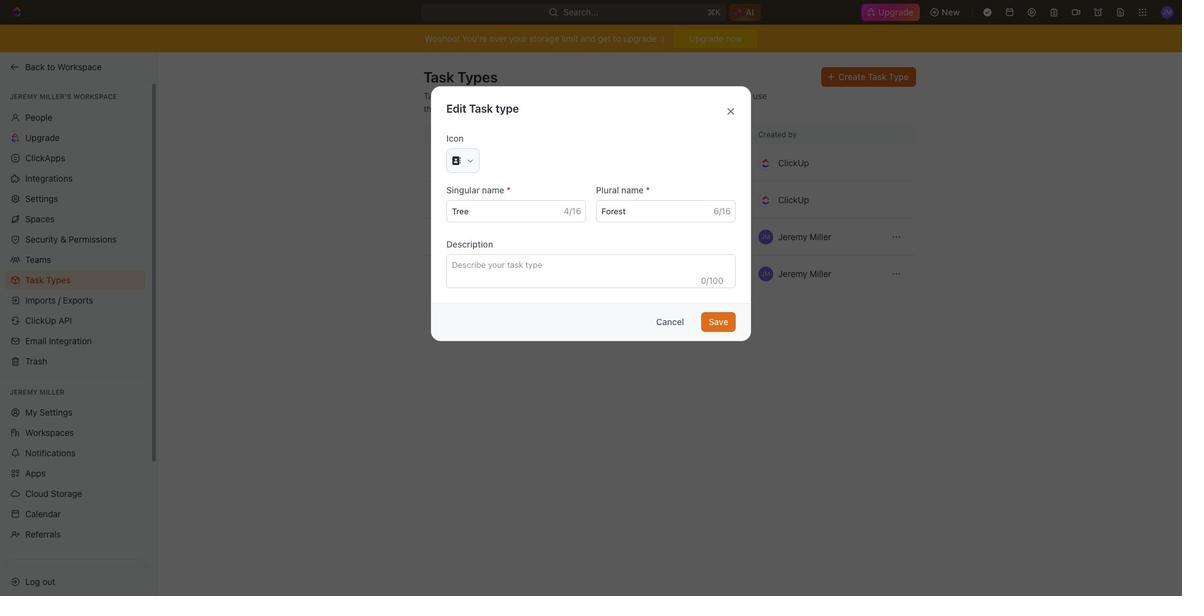 Task type: locate. For each thing, give the bounding box(es) containing it.
Person field
[[447, 200, 586, 222]]

address book image
[[431, 268, 443, 280]]

bug image
[[431, 231, 443, 243]]

Describe your task type text field
[[447, 254, 736, 288]]

address book image
[[452, 156, 461, 165]]

People field
[[596, 200, 736, 222]]



Task type: vqa. For each thing, say whether or not it's contained in the screenshot.
cell for seventh "Row" from the bottom of the page
no



